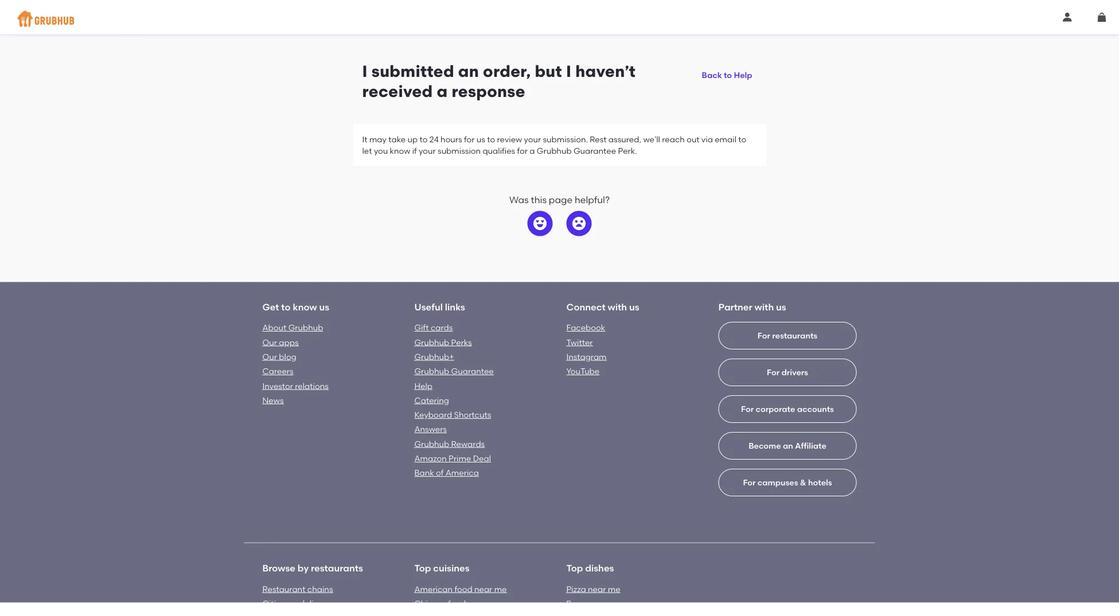 Task type: locate. For each thing, give the bounding box(es) containing it.
this page was helpful image
[[533, 217, 547, 230]]

1 horizontal spatial help
[[734, 70, 753, 80]]

near
[[475, 584, 493, 594], [588, 584, 606, 594]]

top up pizza
[[567, 563, 583, 574]]

1 vertical spatial for
[[517, 146, 528, 156]]

1 horizontal spatial a
[[530, 146, 535, 156]]

1 our from the top
[[263, 337, 277, 347]]

0 vertical spatial your
[[524, 134, 541, 144]]

twitter link
[[567, 337, 593, 347]]

an left 'affiliate' at right bottom
[[783, 441, 794, 451]]

2 with from the left
[[755, 301, 774, 313]]

restaurant
[[263, 584, 306, 594]]

restaurant chains
[[263, 584, 333, 594]]

prime
[[449, 454, 471, 463]]

grubhub logo image
[[17, 7, 75, 30]]

grubhub inside about grubhub our apps our                                     blog careers investor                                     relations news
[[288, 323, 323, 333]]

us inside it may take up to 24 hours for us to review your submission. rest assured, we'll reach out via email to let you know if your submission qualifies for a grubhub guarantee perk.
[[477, 134, 485, 144]]

me right food
[[494, 584, 507, 594]]

with right the connect
[[608, 301, 627, 313]]

amazon
[[415, 454, 447, 463]]

grubhub up apps
[[288, 323, 323, 333]]

near right food
[[475, 584, 493, 594]]

restaurant chains link
[[263, 584, 333, 594]]

0 vertical spatial guarantee
[[574, 146, 616, 156]]

back
[[702, 70, 722, 80]]

1 with from the left
[[608, 301, 627, 313]]

0 horizontal spatial i
[[362, 62, 368, 81]]

0 horizontal spatial me
[[494, 584, 507, 594]]

youtube link
[[567, 366, 600, 376]]

cuisines
[[433, 563, 470, 574]]

&
[[800, 478, 807, 487]]

us up 'qualifies'
[[477, 134, 485, 144]]

to right back
[[724, 70, 732, 80]]

for corporate accounts
[[741, 404, 834, 414]]

0 horizontal spatial with
[[608, 301, 627, 313]]

grubhub+ link
[[415, 352, 454, 362]]

with right partner
[[755, 301, 774, 313]]

grubhub down 'submission.'
[[537, 146, 572, 156]]

0 vertical spatial know
[[390, 146, 411, 156]]

0 vertical spatial a
[[437, 82, 448, 101]]

our up careers on the bottom
[[263, 352, 277, 362]]

restaurants up drivers
[[773, 331, 818, 341]]

youtube
[[567, 366, 600, 376]]

amazon prime deal link
[[415, 454, 491, 463]]

1 vertical spatial a
[[530, 146, 535, 156]]

know up about grubhub link
[[293, 301, 317, 313]]

pizza near me link
[[567, 584, 621, 594]]

helpful?
[[575, 194, 610, 205]]

know down take
[[390, 146, 411, 156]]

for for for corporate accounts
[[741, 404, 754, 414]]

0 vertical spatial restaurants
[[773, 331, 818, 341]]

grubhub perks link
[[415, 337, 472, 347]]

me down 'dishes'
[[608, 584, 621, 594]]

1 vertical spatial help
[[415, 381, 433, 391]]

top up american
[[415, 563, 431, 574]]

0 vertical spatial our
[[263, 337, 277, 347]]

for
[[464, 134, 475, 144], [517, 146, 528, 156]]

1 horizontal spatial for
[[517, 146, 528, 156]]

0 horizontal spatial a
[[437, 82, 448, 101]]

grubhub
[[537, 146, 572, 156], [288, 323, 323, 333], [415, 337, 449, 347], [415, 366, 449, 376], [415, 439, 449, 449]]

for down partner with us
[[758, 331, 771, 341]]

top cuisines
[[415, 563, 470, 574]]

guarantee inside gift cards grubhub perks grubhub+ grubhub guarantee help catering keyboard shortcuts answers grubhub rewards amazon prime deal bank of america
[[451, 366, 494, 376]]

for inside "for drivers" link
[[767, 368, 780, 377]]

grubhub rewards link
[[415, 439, 485, 449]]

a
[[437, 82, 448, 101], [530, 146, 535, 156]]

perks
[[451, 337, 472, 347]]

1 horizontal spatial near
[[588, 584, 606, 594]]

us
[[477, 134, 485, 144], [319, 301, 329, 313], [630, 301, 640, 313], [776, 301, 787, 313]]

guarantee down perks
[[451, 366, 494, 376]]

1 horizontal spatial with
[[755, 301, 774, 313]]

blog
[[279, 352, 297, 362]]

we'll
[[644, 134, 660, 144]]

top
[[415, 563, 431, 574], [567, 563, 583, 574]]

0 vertical spatial an
[[458, 62, 479, 81]]

1 me from the left
[[494, 584, 507, 594]]

for left corporate
[[741, 404, 754, 414]]

a down submitted at the top of page
[[437, 82, 448, 101]]

a inside the 'i submitted an order, but i haven't received a response'
[[437, 82, 448, 101]]

a inside it may take up to 24 hours for us to review your submission. rest assured, we'll reach out via email to let you know if your submission qualifies for a grubhub guarantee perk.
[[530, 146, 535, 156]]

1 vertical spatial our
[[263, 352, 277, 362]]

an up response
[[458, 62, 479, 81]]

near right pizza
[[588, 584, 606, 594]]

0 horizontal spatial for
[[464, 134, 475, 144]]

connect with us
[[567, 301, 640, 313]]

deal
[[473, 454, 491, 463]]

to right email
[[739, 134, 747, 144]]

grubhub down the gift cards link
[[415, 337, 449, 347]]

to
[[724, 70, 732, 80], [420, 134, 428, 144], [487, 134, 495, 144], [739, 134, 747, 144], [281, 301, 291, 313]]

for corporate accounts link
[[719, 395, 857, 532]]

0 horizontal spatial help
[[415, 381, 433, 391]]

our
[[263, 337, 277, 347], [263, 352, 277, 362]]

for
[[758, 331, 771, 341], [767, 368, 780, 377], [741, 404, 754, 414], [743, 478, 756, 487]]

us up about grubhub link
[[319, 301, 329, 313]]

1 vertical spatial restaurants
[[311, 563, 363, 574]]

answers link
[[415, 424, 447, 434]]

1 horizontal spatial i
[[566, 62, 572, 81]]

for left campuses
[[743, 478, 756, 487]]

1 vertical spatial guarantee
[[451, 366, 494, 376]]

america
[[446, 468, 479, 478]]

shortcuts
[[454, 410, 491, 420]]

about
[[263, 323, 287, 333]]

help right back
[[734, 70, 753, 80]]

2 i from the left
[[566, 62, 572, 81]]

our down "about"
[[263, 337, 277, 347]]

2 near from the left
[[588, 584, 606, 594]]

page
[[549, 194, 573, 205]]

for for for campuses & hotels
[[743, 478, 756, 487]]

for drivers link
[[719, 359, 857, 495]]

1 vertical spatial your
[[419, 146, 436, 156]]

1 vertical spatial know
[[293, 301, 317, 313]]

0 horizontal spatial an
[[458, 62, 479, 81]]

1 top from the left
[[415, 563, 431, 574]]

useful
[[415, 301, 443, 313]]

0 horizontal spatial near
[[475, 584, 493, 594]]

this page was not helpful image
[[572, 217, 586, 230]]

your right "review"
[[524, 134, 541, 144]]

0 horizontal spatial know
[[293, 301, 317, 313]]

grubhub guarantee link
[[415, 366, 494, 376]]

1 horizontal spatial your
[[524, 134, 541, 144]]

help up catering
[[415, 381, 433, 391]]

for inside for restaurants link
[[758, 331, 771, 341]]

i submitted an order, but i haven't received a response
[[362, 62, 636, 101]]

me
[[494, 584, 507, 594], [608, 584, 621, 594]]

0 horizontal spatial guarantee
[[451, 366, 494, 376]]

0 horizontal spatial your
[[419, 146, 436, 156]]

i
[[362, 62, 368, 81], [566, 62, 572, 81]]

guarantee down rest
[[574, 146, 616, 156]]

facebook link
[[567, 323, 606, 333]]

an
[[458, 62, 479, 81], [783, 441, 794, 451]]

connect
[[567, 301, 606, 313]]

1 horizontal spatial me
[[608, 584, 621, 594]]

instagram link
[[567, 352, 607, 362]]

was this page helpful?
[[510, 194, 610, 205]]

1 horizontal spatial know
[[390, 146, 411, 156]]

american food near me link
[[415, 584, 507, 594]]

for left drivers
[[767, 368, 780, 377]]

haven't
[[576, 62, 636, 81]]

restaurants up chains
[[311, 563, 363, 574]]

affiliate
[[795, 441, 827, 451]]

with for connect
[[608, 301, 627, 313]]

a right 'qualifies'
[[530, 146, 535, 156]]

i up the received
[[362, 62, 368, 81]]

bank of america link
[[415, 468, 479, 478]]

i right but
[[566, 62, 572, 81]]

grubhub down answers link
[[415, 439, 449, 449]]

1 near from the left
[[475, 584, 493, 594]]

facebook twitter instagram youtube
[[567, 323, 607, 376]]

american food near me
[[415, 584, 507, 594]]

1 horizontal spatial top
[[567, 563, 583, 574]]

0 horizontal spatial top
[[415, 563, 431, 574]]

with
[[608, 301, 627, 313], [755, 301, 774, 313]]

guarantee
[[574, 146, 616, 156], [451, 366, 494, 376]]

submission
[[438, 146, 481, 156]]

1 horizontal spatial guarantee
[[574, 146, 616, 156]]

qualifies
[[483, 146, 515, 156]]

for inside for corporate accounts link
[[741, 404, 754, 414]]

1 vertical spatial an
[[783, 441, 794, 451]]

2 top from the left
[[567, 563, 583, 574]]

your
[[524, 134, 541, 144], [419, 146, 436, 156]]

out
[[687, 134, 700, 144]]

us right the connect
[[630, 301, 640, 313]]

1 horizontal spatial restaurants
[[773, 331, 818, 341]]

your right if
[[419, 146, 436, 156]]

for down "review"
[[517, 146, 528, 156]]

for inside for campuses & hotels 'link'
[[743, 478, 756, 487]]

for up submission
[[464, 134, 475, 144]]

submission.
[[543, 134, 588, 144]]



Task type: describe. For each thing, give the bounding box(es) containing it.
for campuses & hotels
[[743, 478, 832, 487]]

but
[[535, 62, 562, 81]]

was
[[510, 194, 529, 205]]

of
[[436, 468, 444, 478]]

it
[[362, 134, 368, 144]]

gift
[[415, 323, 429, 333]]

by
[[298, 563, 309, 574]]

our                                     blog link
[[263, 352, 297, 362]]

top dishes
[[567, 563, 614, 574]]

gift cards grubhub perks grubhub+ grubhub guarantee help catering keyboard shortcuts answers grubhub rewards amazon prime deal bank of america
[[415, 323, 494, 478]]

take
[[389, 134, 406, 144]]

chains
[[307, 584, 333, 594]]

our apps link
[[263, 337, 299, 347]]

reach
[[662, 134, 685, 144]]

may
[[370, 134, 387, 144]]

drivers
[[782, 368, 809, 377]]

get
[[263, 301, 279, 313]]

top for top cuisines
[[415, 563, 431, 574]]

dishes
[[585, 563, 614, 574]]

2 me from the left
[[608, 584, 621, 594]]

if
[[412, 146, 417, 156]]

to up 'qualifies'
[[487, 134, 495, 144]]

twitter
[[567, 337, 593, 347]]

browse
[[263, 563, 296, 574]]

help inside gift cards grubhub perks grubhub+ grubhub guarantee help catering keyboard shortcuts answers grubhub rewards amazon prime deal bank of america
[[415, 381, 433, 391]]

this
[[531, 194, 547, 205]]

0 vertical spatial help
[[734, 70, 753, 80]]

us up for restaurants
[[776, 301, 787, 313]]

facebook
[[567, 323, 606, 333]]

grubhub down grubhub+ link
[[415, 366, 449, 376]]

with for partner
[[755, 301, 774, 313]]

response
[[452, 82, 526, 101]]

back to help
[[702, 70, 753, 80]]

1 i from the left
[[362, 62, 368, 81]]

you
[[374, 146, 388, 156]]

rewards
[[451, 439, 485, 449]]

0 horizontal spatial restaurants
[[311, 563, 363, 574]]

gift cards link
[[415, 323, 453, 333]]

become an affiliate
[[749, 441, 827, 451]]

browse by restaurants
[[263, 563, 363, 574]]

food
[[455, 584, 473, 594]]

cards
[[431, 323, 453, 333]]

instagram
[[567, 352, 607, 362]]

2 our from the top
[[263, 352, 277, 362]]

small image
[[1098, 13, 1107, 22]]

let
[[362, 146, 372, 156]]

for for for drivers
[[767, 368, 780, 377]]

restaurants inside for restaurants link
[[773, 331, 818, 341]]

careers
[[263, 366, 294, 376]]

via
[[702, 134, 713, 144]]

0 vertical spatial for
[[464, 134, 475, 144]]

become
[[749, 441, 781, 451]]

hours
[[441, 134, 462, 144]]

an inside the 'i submitted an order, but i haven't received a response'
[[458, 62, 479, 81]]

catering link
[[415, 395, 449, 405]]

partner with us
[[719, 301, 787, 313]]

small image
[[1063, 13, 1073, 22]]

bank
[[415, 468, 434, 478]]

hotels
[[809, 478, 832, 487]]

up
[[408, 134, 418, 144]]

top for top dishes
[[567, 563, 583, 574]]

perk.
[[618, 146, 637, 156]]

back to help link
[[698, 61, 757, 82]]

grubhub inside it may take up to 24 hours for us to review your submission. rest assured, we'll reach out via email to let you know if your submission qualifies for a grubhub guarantee perk.
[[537, 146, 572, 156]]

get to know us
[[263, 301, 329, 313]]

answers
[[415, 424, 447, 434]]

apps
[[279, 337, 299, 347]]

investor                                     relations link
[[263, 381, 329, 391]]

guarantee inside it may take up to 24 hours for us to review your submission. rest assured, we'll reach out via email to let you know if your submission qualifies for a grubhub guarantee perk.
[[574, 146, 616, 156]]

to left 24
[[420, 134, 428, 144]]

1 horizontal spatial an
[[783, 441, 794, 451]]

for restaurants
[[758, 331, 818, 341]]

become an affiliate link
[[719, 432, 857, 569]]

help link
[[415, 381, 433, 391]]

it may take up to 24 hours for us to review your submission. rest assured, we'll reach out via email to let you know if your submission qualifies for a grubhub guarantee perk.
[[362, 134, 747, 156]]

to right get
[[281, 301, 291, 313]]

email
[[715, 134, 737, 144]]

24
[[430, 134, 439, 144]]

partner
[[719, 301, 753, 313]]

assured,
[[609, 134, 642, 144]]

grubhub+
[[415, 352, 454, 362]]

accounts
[[798, 404, 834, 414]]

useful links
[[415, 301, 465, 313]]

know inside it may take up to 24 hours for us to review your submission. rest assured, we'll reach out via email to let you know if your submission qualifies for a grubhub guarantee perk.
[[390, 146, 411, 156]]

order,
[[483, 62, 531, 81]]

about grubhub link
[[263, 323, 323, 333]]

careers link
[[263, 366, 294, 376]]

keyboard
[[415, 410, 452, 420]]

for for for restaurants
[[758, 331, 771, 341]]

corporate
[[756, 404, 796, 414]]

submitted
[[372, 62, 454, 81]]

review
[[497, 134, 522, 144]]

rest
[[590, 134, 607, 144]]

relations
[[295, 381, 329, 391]]

for campuses & hotels link
[[719, 469, 857, 603]]

news
[[263, 395, 284, 405]]



Task type: vqa. For each thing, say whether or not it's contained in the screenshot.
address corresponding to Enter your address
no



